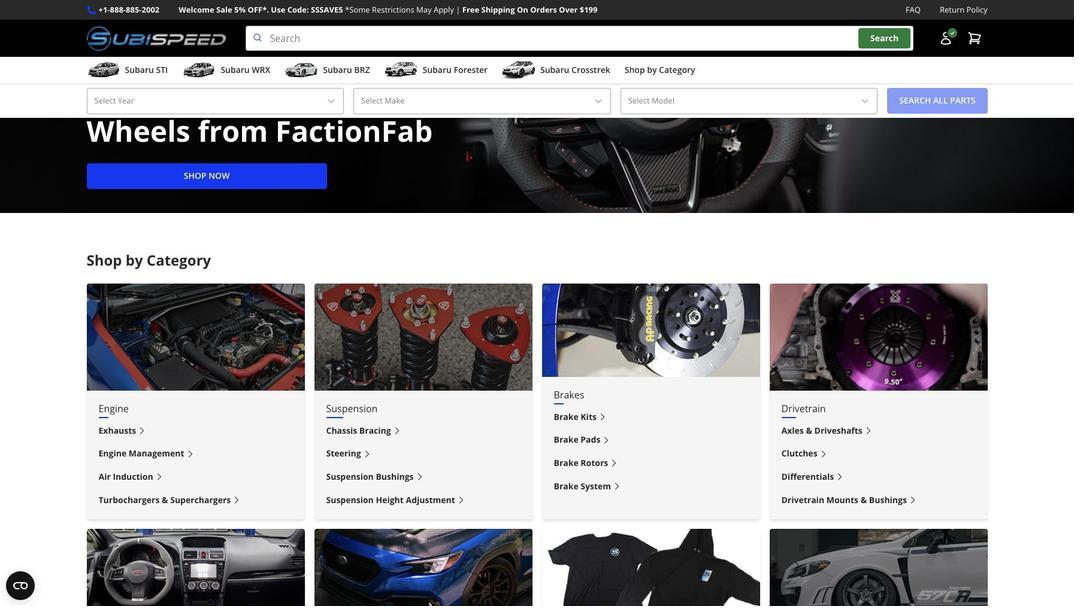 Task type: describe. For each thing, give the bounding box(es) containing it.
exhausts
[[99, 425, 136, 437]]

driveshafts
[[815, 425, 863, 437]]

turbochargers & superchargers
[[99, 495, 231, 506]]

new 22+ wrx steering wheels from factionfab
[[87, 75, 433, 150]]

subaru wrx
[[221, 64, 270, 76]]

*some
[[345, 4, 370, 15]]

885-
[[126, 4, 142, 15]]

brakes
[[554, 389, 584, 402]]

brake for brake pads
[[554, 435, 579, 446]]

search
[[871, 33, 899, 44]]

use
[[271, 4, 285, 15]]

from
[[198, 111, 268, 150]]

superchargers
[[170, 495, 231, 506]]

return
[[940, 4, 965, 15]]

+1-888-885-2002
[[99, 4, 160, 15]]

subaru for subaru crosstrek
[[540, 64, 569, 76]]

sssave5
[[311, 4, 343, 15]]

a subaru wrx thumbnail image image
[[182, 61, 216, 79]]

orders
[[530, 4, 557, 15]]

clutches link
[[782, 448, 976, 461]]

5%
[[234, 4, 246, 15]]

subaru sti
[[125, 64, 168, 76]]

chassis bracing link
[[326, 425, 520, 438]]

brz
[[354, 64, 370, 76]]

1 vertical spatial shop
[[87, 250, 122, 270]]

welcome sale 5% off*. use code: sssave5
[[179, 4, 343, 15]]

turbochargers
[[99, 495, 160, 506]]

suspension image
[[314, 284, 532, 391]]

free
[[462, 4, 479, 15]]

1 vertical spatial by
[[126, 250, 143, 270]]

engine management link
[[99, 448, 293, 461]]

subaru for subaru sti
[[125, 64, 154, 76]]

steering wheel image
[[0, 0, 1074, 213]]

shop
[[184, 170, 206, 181]]

over
[[559, 4, 578, 15]]

adjustment
[[406, 495, 455, 506]]

+1-888-885-2002 link
[[99, 4, 160, 16]]

mounts
[[827, 495, 859, 506]]

return policy
[[940, 4, 988, 15]]

suspension bushings link
[[326, 471, 520, 485]]

subaru for subaru forester
[[423, 64, 452, 76]]

code:
[[287, 4, 309, 15]]

0 horizontal spatial category
[[147, 250, 211, 270]]

brake system link
[[554, 480, 748, 494]]

faq
[[906, 4, 921, 15]]

drivetrain for drivetrain
[[782, 402, 826, 416]]

new
[[87, 75, 152, 114]]

management
[[129, 448, 184, 460]]

subaru crosstrek
[[540, 64, 610, 76]]

engine for engine management
[[99, 448, 127, 460]]

brake pads
[[554, 435, 601, 446]]

lifestyle image
[[542, 529, 760, 607]]

brake for brake kits
[[554, 411, 579, 423]]

Select Make button
[[354, 88, 611, 114]]

22+
[[159, 75, 208, 114]]

shop inside "dropdown button"
[[625, 64, 645, 76]]

differentials
[[782, 472, 834, 483]]

sale
[[216, 4, 232, 15]]

subaru forester
[[423, 64, 488, 76]]

brake kits link
[[554, 411, 748, 424]]

a subaru sti thumbnail image image
[[87, 61, 120, 79]]

$199
[[580, 4, 598, 15]]

& for driveshafts
[[806, 425, 812, 437]]

chassis
[[326, 425, 357, 437]]

1 horizontal spatial bushings
[[869, 495, 907, 506]]

subispeed logo image
[[87, 26, 226, 51]]

clutches
[[782, 448, 818, 460]]

brake rotors
[[554, 458, 608, 469]]

0 vertical spatial shop by category
[[625, 64, 695, 76]]

drivetrain mounts & bushings link
[[782, 494, 976, 508]]

select make image
[[594, 96, 603, 106]]

a subaru crosstrek thumbnail image image
[[502, 61, 536, 79]]

axles & driveshafts
[[782, 425, 863, 437]]

crosstrek
[[572, 64, 610, 76]]

brakes image
[[542, 284, 760, 377]]

subaru wrx button
[[182, 59, 270, 83]]

+1-
[[99, 4, 110, 15]]

suspension for suspension
[[326, 402, 378, 416]]

subaru crosstrek button
[[502, 59, 610, 83]]

a subaru brz thumbnail image image
[[285, 61, 318, 79]]

rotors
[[581, 458, 608, 469]]

sti
[[156, 64, 168, 76]]

subaru for subaru wrx
[[221, 64, 250, 76]]

*some restrictions may apply | free shipping on orders over $199
[[345, 4, 598, 15]]

shipping
[[481, 4, 515, 15]]

apply
[[434, 4, 454, 15]]

subaru sti button
[[87, 59, 168, 83]]

subaru brz
[[323, 64, 370, 76]]



Task type: vqa. For each thing, say whether or not it's contained in the screenshot.


Task type: locate. For each thing, give the bounding box(es) containing it.
4 subaru from the left
[[423, 64, 452, 76]]

wheels & accessories image
[[770, 529, 988, 607]]

888-
[[110, 4, 126, 15]]

air induction
[[99, 472, 153, 483]]

brake rotors link
[[554, 457, 748, 471]]

kits
[[581, 411, 597, 423]]

drivetrain mounts & bushings
[[782, 495, 907, 506]]

& left superchargers
[[162, 495, 168, 506]]

drivetrain down differentials
[[782, 495, 825, 506]]

1 horizontal spatial category
[[659, 64, 695, 76]]

1 vertical spatial engine
[[99, 448, 127, 460]]

1 horizontal spatial shop by category
[[625, 64, 695, 76]]

& for superchargers
[[162, 495, 168, 506]]

1 vertical spatial suspension
[[326, 472, 374, 483]]

restrictions
[[372, 4, 414, 15]]

& right axles
[[806, 425, 812, 437]]

open widget image
[[6, 572, 35, 601]]

1 horizontal spatial &
[[806, 425, 812, 437]]

search button
[[859, 28, 911, 48]]

pads
[[581, 435, 601, 446]]

button image
[[939, 31, 953, 46]]

search input field
[[245, 26, 913, 51]]

0 vertical spatial by
[[647, 64, 657, 76]]

axles & driveshafts link
[[782, 425, 976, 438]]

suspension for suspension height adjustment
[[326, 495, 374, 506]]

subaru left brz
[[323, 64, 352, 76]]

2 engine from the top
[[99, 448, 127, 460]]

shop
[[625, 64, 645, 76], [87, 250, 122, 270]]

air induction link
[[99, 471, 293, 485]]

system
[[581, 481, 611, 492]]

interior image
[[87, 529, 305, 607]]

bushings up 'suspension height adjustment'
[[376, 472, 414, 483]]

bushings down differentials "link"
[[869, 495, 907, 506]]

0 horizontal spatial &
[[162, 495, 168, 506]]

2002
[[142, 4, 160, 15]]

2 brake from the top
[[554, 435, 579, 446]]

brake down brakes
[[554, 411, 579, 423]]

3 suspension from the top
[[326, 495, 374, 506]]

&
[[806, 425, 812, 437], [162, 495, 168, 506], [861, 495, 867, 506]]

4 brake from the top
[[554, 481, 579, 492]]

air
[[99, 472, 111, 483]]

1 drivetrain from the top
[[782, 402, 826, 416]]

steering
[[289, 75, 409, 114], [326, 448, 361, 460]]

Select Model button
[[621, 88, 878, 114]]

1 vertical spatial category
[[147, 250, 211, 270]]

wrx inside dropdown button
[[252, 64, 270, 76]]

factionfab
[[276, 111, 433, 150]]

on
[[517, 4, 528, 15]]

2 vertical spatial suspension
[[326, 495, 374, 506]]

suspension inside 'link'
[[326, 495, 374, 506]]

shop by category
[[625, 64, 695, 76], [87, 250, 211, 270]]

select model image
[[861, 96, 870, 106]]

engine image
[[87, 284, 305, 391]]

drivetrain up axles
[[782, 402, 826, 416]]

wrx inside new 22+ wrx steering wheels from factionfab
[[216, 75, 282, 114]]

suspension bushings
[[326, 472, 414, 483]]

1 suspension from the top
[[326, 402, 378, 416]]

bracing
[[359, 425, 391, 437]]

exterior image
[[314, 529, 532, 607]]

3 brake from the top
[[554, 458, 579, 469]]

engine up exhausts
[[99, 402, 129, 416]]

suspension height adjustment
[[326, 495, 455, 506]]

subaru
[[125, 64, 154, 76], [221, 64, 250, 76], [323, 64, 352, 76], [423, 64, 452, 76], [540, 64, 569, 76]]

1 vertical spatial steering
[[326, 448, 361, 460]]

suspension down suspension bushings
[[326, 495, 374, 506]]

faq link
[[906, 4, 921, 16]]

subaru brz button
[[285, 59, 370, 83]]

1 vertical spatial drivetrain
[[782, 495, 825, 506]]

induction
[[113, 472, 153, 483]]

steering inside steering link
[[326, 448, 361, 460]]

1 vertical spatial bushings
[[869, 495, 907, 506]]

may
[[417, 4, 432, 15]]

1 brake from the top
[[554, 411, 579, 423]]

1 subaru from the left
[[125, 64, 154, 76]]

subaru left forester
[[423, 64, 452, 76]]

2 subaru from the left
[[221, 64, 250, 76]]

chassis bracing
[[326, 425, 391, 437]]

suspension up the chassis bracing
[[326, 402, 378, 416]]

|
[[456, 4, 460, 15]]

0 horizontal spatial bushings
[[376, 472, 414, 483]]

steering inside new 22+ wrx steering wheels from factionfab
[[289, 75, 409, 114]]

0 horizontal spatial by
[[126, 250, 143, 270]]

brake down "brake rotors"
[[554, 481, 579, 492]]

suspension height adjustment link
[[326, 494, 520, 508]]

& right the mounts
[[861, 495, 867, 506]]

0 horizontal spatial shop by category
[[87, 250, 211, 270]]

now
[[209, 170, 230, 181]]

engine down exhausts
[[99, 448, 127, 460]]

5 subaru from the left
[[540, 64, 569, 76]]

wheels
[[87, 111, 190, 150]]

a subaru forester thumbnail image image
[[384, 61, 418, 79]]

1 horizontal spatial shop
[[625, 64, 645, 76]]

exhausts link
[[99, 425, 293, 438]]

subaru for subaru brz
[[323, 64, 352, 76]]

subaru right a subaru wrx thumbnail image
[[221, 64, 250, 76]]

2 drivetrain from the top
[[782, 495, 825, 506]]

2 horizontal spatial &
[[861, 495, 867, 506]]

brake
[[554, 411, 579, 423], [554, 435, 579, 446], [554, 458, 579, 469], [554, 481, 579, 492]]

drivetrain
[[782, 402, 826, 416], [782, 495, 825, 506]]

bushings
[[376, 472, 414, 483], [869, 495, 907, 506]]

drivetrain image
[[770, 284, 988, 391]]

1 vertical spatial shop by category
[[87, 250, 211, 270]]

return policy link
[[940, 4, 988, 16]]

brake for brake system
[[554, 481, 579, 492]]

suspension for suspension bushings
[[326, 472, 374, 483]]

0 horizontal spatial shop
[[87, 250, 122, 270]]

shop now link
[[87, 163, 327, 189]]

3 subaru from the left
[[323, 64, 352, 76]]

select year image
[[327, 96, 336, 106]]

engine management
[[99, 448, 184, 460]]

subaru left sti
[[125, 64, 154, 76]]

steering link
[[326, 448, 520, 461]]

by inside "dropdown button"
[[647, 64, 657, 76]]

height
[[376, 495, 404, 506]]

suspension up 'suspension height adjustment'
[[326, 472, 374, 483]]

policy
[[967, 4, 988, 15]]

brake for brake rotors
[[554, 458, 579, 469]]

drivetrain for drivetrain mounts & bushings
[[782, 495, 825, 506]]

welcome
[[179, 4, 214, 15]]

differentials link
[[782, 471, 976, 485]]

axles
[[782, 425, 804, 437]]

0 vertical spatial shop
[[625, 64, 645, 76]]

shop by category button
[[625, 59, 695, 83]]

brake pads link
[[554, 434, 748, 448]]

brake down brake pads
[[554, 458, 579, 469]]

0 vertical spatial bushings
[[376, 472, 414, 483]]

1 engine from the top
[[99, 402, 129, 416]]

forester
[[454, 64, 488, 76]]

engine for engine
[[99, 402, 129, 416]]

suspension
[[326, 402, 378, 416], [326, 472, 374, 483], [326, 495, 374, 506]]

turbochargers & superchargers link
[[99, 494, 293, 508]]

Select Year button
[[87, 88, 344, 114]]

engine
[[99, 402, 129, 416], [99, 448, 127, 460]]

0 vertical spatial steering
[[289, 75, 409, 114]]

brake kits
[[554, 411, 597, 423]]

0 vertical spatial category
[[659, 64, 695, 76]]

by
[[647, 64, 657, 76], [126, 250, 143, 270]]

shop now
[[184, 170, 230, 181]]

category inside "dropdown button"
[[659, 64, 695, 76]]

brake system
[[554, 481, 611, 492]]

0 vertical spatial drivetrain
[[782, 402, 826, 416]]

2 suspension from the top
[[326, 472, 374, 483]]

subaru forester button
[[384, 59, 488, 83]]

1 horizontal spatial by
[[647, 64, 657, 76]]

off*.
[[248, 4, 269, 15]]

brake left pads on the bottom right of page
[[554, 435, 579, 446]]

subaru left crosstrek
[[540, 64, 569, 76]]

0 vertical spatial suspension
[[326, 402, 378, 416]]

0 vertical spatial engine
[[99, 402, 129, 416]]



